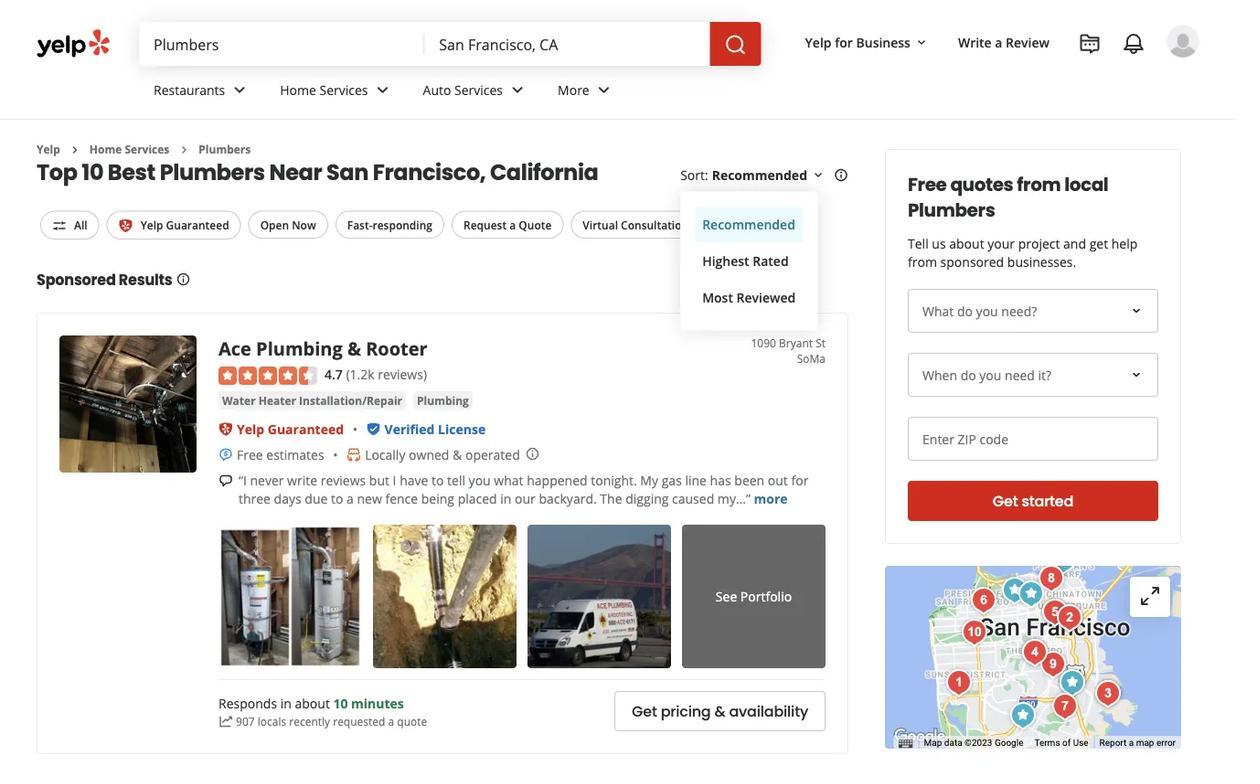 Task type: describe. For each thing, give the bounding box(es) containing it.
16 locally owned v2 image
[[347, 448, 361, 462]]

auto services
[[423, 81, 503, 98]]

happened
[[527, 472, 588, 489]]

when
[[923, 366, 957, 384]]

projects image
[[1079, 33, 1101, 55]]

auto services link
[[408, 66, 543, 119]]

for inside the yelp for business button
[[835, 33, 853, 51]]

highest
[[702, 252, 749, 270]]

you for need?
[[976, 302, 998, 320]]

enter
[[923, 430, 954, 448]]

plumbing link
[[413, 392, 473, 410]]

16 chevron right v2 image
[[68, 142, 82, 157]]

auto
[[423, 81, 451, 98]]

license
[[438, 420, 486, 438]]

availability
[[729, 702, 808, 722]]

verified license button
[[385, 420, 486, 438]]

filters group
[[37, 211, 710, 239]]

16 speech v2 image
[[219, 474, 233, 488]]

been
[[734, 472, 765, 489]]

reviews)
[[378, 366, 427, 383]]

need?
[[1002, 302, 1037, 320]]

businesses.
[[1007, 253, 1076, 270]]

st
[[816, 335, 826, 350]]

write a review
[[958, 33, 1050, 51]]

from inside free quotes from local plumbers
[[1017, 172, 1061, 197]]

none field find
[[154, 34, 410, 54]]

notifications image
[[1123, 33, 1145, 55]]

see portfolio
[[716, 588, 792, 605]]

0 vertical spatial home services link
[[265, 66, 408, 119]]

review
[[1006, 33, 1050, 51]]

started
[[1022, 491, 1074, 512]]

our
[[515, 490, 536, 507]]

free for free quotes from local plumbers
[[908, 172, 947, 197]]

4.7
[[325, 366, 343, 383]]

Find text field
[[154, 34, 410, 54]]

your
[[988, 235, 1015, 252]]

yelp down water
[[237, 420, 264, 438]]

& for rooter
[[347, 335, 361, 361]]

see portfolio link
[[682, 525, 826, 669]]

907
[[236, 714, 255, 729]]

tell
[[447, 472, 465, 489]]

you inside "i never write reviews but i have to tell you what happened tonight. my gas line has been out for three days due to a new fence being placed in our backyard. the digging caused my…"
[[469, 472, 491, 489]]

line
[[685, 472, 707, 489]]

but
[[369, 472, 390, 489]]

gas
[[662, 472, 682, 489]]

16 verified v2 image
[[366, 422, 381, 437]]

request a quote
[[464, 217, 552, 232]]

(1.2k
[[346, 366, 375, 383]]

1 vertical spatial yelp guaranteed
[[237, 420, 344, 438]]

1 vertical spatial guaranteed
[[268, 420, 344, 438]]

more
[[558, 81, 589, 98]]

16 filter v2 image
[[52, 218, 67, 233]]

24 chevron down v2 image for auto services
[[507, 79, 529, 101]]

fast-
[[347, 217, 373, 232]]

user actions element
[[791, 23, 1225, 135]]

backyard.
[[539, 490, 597, 507]]

tell
[[908, 235, 929, 252]]

about for 10
[[295, 695, 330, 712]]

search image
[[725, 34, 747, 56]]

top
[[37, 157, 77, 187]]

results
[[119, 269, 172, 290]]

portfolio
[[741, 588, 792, 605]]

get
[[1090, 235, 1108, 252]]

francisco,
[[373, 157, 486, 187]]

never
[[250, 472, 284, 489]]

plumbing button
[[413, 392, 473, 410]]

0 vertical spatial yelp guaranteed button
[[107, 211, 241, 239]]

caused
[[672, 490, 714, 507]]

water
[[222, 393, 256, 408]]

due
[[305, 490, 328, 507]]

what
[[494, 472, 524, 489]]

1 vertical spatial home services link
[[89, 142, 169, 157]]

yelp inside button
[[805, 33, 832, 51]]

open now
[[260, 217, 316, 232]]

free for free estimates
[[237, 446, 263, 463]]

estimates
[[266, 446, 324, 463]]

heater
[[258, 393, 296, 408]]

& for availability
[[715, 702, 725, 722]]

john s. image
[[1167, 25, 1200, 58]]

request a quote button
[[452, 211, 564, 239]]

out
[[768, 472, 788, 489]]

do for when
[[961, 366, 976, 384]]

quote
[[519, 217, 552, 232]]

fast-responding button
[[335, 211, 444, 239]]

all button
[[40, 211, 99, 239]]

4.7 star rating image
[[219, 367, 317, 385]]

plumbers down restaurants link
[[160, 157, 265, 187]]

near
[[269, 157, 322, 187]]

yelp for business
[[805, 33, 911, 51]]

recommended for recommended dropdown button
[[712, 166, 807, 184]]

yelp inside button
[[140, 217, 163, 232]]

yelp for business button
[[798, 26, 936, 59]]

virtual
[[583, 217, 618, 232]]

plumbing inside button
[[417, 393, 469, 408]]

24 chevron down v2 image
[[229, 79, 251, 101]]

0 horizontal spatial 16 info v2 image
[[176, 272, 191, 286]]

get for get pricing & availability
[[632, 702, 657, 722]]

enter zip code
[[923, 430, 1009, 448]]

24 chevron down v2 image for more
[[593, 79, 615, 101]]

my
[[640, 472, 658, 489]]

highest rated button
[[695, 243, 803, 279]]

code
[[980, 430, 1009, 448]]

project
[[1018, 235, 1060, 252]]

Near text field
[[439, 34, 695, 54]]

three
[[239, 490, 271, 507]]

quotes
[[950, 172, 1013, 197]]

When do you need it? field
[[908, 353, 1158, 397]]

installation/repair
[[299, 393, 402, 408]]

& for operated
[[453, 446, 462, 463]]

16 chevron right v2 image
[[177, 142, 191, 157]]

most reviewed
[[702, 289, 796, 306]]

"i never write reviews but i have to tell you what happened tonight. my gas line has been out for three days due to a new fence being placed in our backyard. the digging caused my…"
[[239, 472, 809, 507]]

plumbers link
[[199, 142, 251, 157]]

a inside button
[[510, 217, 516, 232]]

requested
[[333, 714, 385, 729]]

restaurants
[[154, 81, 225, 98]]

responds in about 10 minutes
[[219, 695, 404, 712]]

get started
[[993, 491, 1074, 512]]

0 vertical spatial to
[[432, 472, 444, 489]]

1 horizontal spatial 16 info v2 image
[[834, 168, 849, 183]]



Task type: locate. For each thing, give the bounding box(es) containing it.
get pricing & availability
[[632, 702, 808, 722]]

a inside "i never write reviews but i have to tell you what happened tonight. my gas line has been out for three days due to a new fence being placed in our backyard. the digging caused my…"
[[347, 490, 354, 507]]

0 vertical spatial 10
[[82, 157, 103, 187]]

1 vertical spatial do
[[961, 366, 976, 384]]

help
[[1112, 235, 1138, 252]]

& up (1.2k
[[347, 335, 361, 361]]

quote
[[397, 714, 427, 729]]

about up sponsored
[[949, 235, 984, 252]]

recommended inside button
[[702, 216, 795, 233]]

1 vertical spatial recommended
[[702, 216, 795, 233]]

0 vertical spatial 16 info v2 image
[[834, 168, 849, 183]]

sponsored
[[940, 253, 1004, 270]]

zip
[[958, 430, 976, 448]]

0 horizontal spatial get
[[632, 702, 657, 722]]

0 horizontal spatial home
[[89, 142, 122, 157]]

0 vertical spatial do
[[957, 302, 973, 320]]

more link
[[543, 66, 630, 119]]

1 vertical spatial get
[[632, 702, 657, 722]]

1 horizontal spatial services
[[320, 81, 368, 98]]

1 vertical spatial to
[[331, 490, 343, 507]]

1 horizontal spatial yelp guaranteed
[[237, 420, 344, 438]]

from down tell
[[908, 253, 937, 270]]

10
[[82, 157, 103, 187], [333, 695, 348, 712]]

16 info v2 image right recommended dropdown button
[[834, 168, 849, 183]]

1 vertical spatial about
[[295, 695, 330, 712]]

water heater installation/repair
[[222, 393, 402, 408]]

16 chevron down v2 image inside recommended dropdown button
[[811, 168, 826, 183]]

home services inside "link"
[[280, 81, 368, 98]]

& up the tell
[[453, 446, 462, 463]]

about
[[949, 235, 984, 252], [295, 695, 330, 712]]

guaranteed up estimates
[[268, 420, 344, 438]]

0 vertical spatial 16 chevron down v2 image
[[914, 35, 929, 50]]

iconyelpguaranteedbadgesmall image
[[219, 422, 233, 437], [219, 422, 233, 437]]

1 horizontal spatial from
[[1017, 172, 1061, 197]]

recommended up highest rated button
[[702, 216, 795, 233]]

1 horizontal spatial none field
[[439, 34, 695, 54]]

business categories element
[[139, 66, 1200, 119]]

0 horizontal spatial services
[[125, 142, 169, 157]]

in inside "i never write reviews but i have to tell you what happened tonight. my gas line has been out for three days due to a new fence being placed in our backyard. the digging caused my…"
[[500, 490, 512, 507]]

reviews
[[321, 472, 366, 489]]

a left quote
[[388, 714, 394, 729]]

yelp guaranteed inside button
[[140, 217, 229, 232]]

0 vertical spatial home
[[280, 81, 316, 98]]

open now button
[[248, 211, 328, 239]]

0 horizontal spatial for
[[791, 472, 809, 489]]

2 horizontal spatial &
[[715, 702, 725, 722]]

get for get started
[[993, 491, 1018, 512]]

16 chevron down v2 image
[[914, 35, 929, 50], [811, 168, 826, 183]]

you left need
[[980, 366, 1002, 384]]

plumbers up us
[[908, 197, 995, 223]]

services for 24 chevron down v2 image in the auto services link
[[454, 81, 503, 98]]

free left quotes
[[908, 172, 947, 197]]

1 24 chevron down v2 image from the left
[[372, 79, 394, 101]]

about for your
[[949, 235, 984, 252]]

0 horizontal spatial home services link
[[89, 142, 169, 157]]

about up recently
[[295, 695, 330, 712]]

plumbing
[[256, 335, 343, 361], [417, 393, 469, 408]]

1 horizontal spatial 16 chevron down v2 image
[[914, 35, 929, 50]]

yelp left 16 chevron right v2 image
[[37, 142, 60, 157]]

for inside "i never write reviews but i have to tell you what happened tonight. my gas line has been out for three days due to a new fence being placed in our backyard. the digging caused my…"
[[791, 472, 809, 489]]

1 vertical spatial 16 chevron down v2 image
[[811, 168, 826, 183]]

responding
[[373, 217, 432, 232]]

2 vertical spatial you
[[469, 472, 491, 489]]

a left quote on the top of page
[[510, 217, 516, 232]]

none field up the more
[[439, 34, 695, 54]]

1 horizontal spatial in
[[500, 490, 512, 507]]

yelp right 16 yelp guaranteed v2 image
[[140, 217, 163, 232]]

have
[[400, 472, 428, 489]]

services inside "link"
[[320, 81, 368, 98]]

in down what
[[500, 490, 512, 507]]

reviewed
[[737, 289, 796, 306]]

0 horizontal spatial free
[[237, 446, 263, 463]]

free estimates
[[237, 446, 324, 463]]

pricing
[[661, 702, 711, 722]]

home services
[[280, 81, 368, 98], [89, 142, 169, 157]]

it?
[[1038, 366, 1052, 384]]

new
[[357, 490, 382, 507]]

recommended button
[[712, 166, 826, 184]]

consultations
[[621, 217, 694, 232]]

you for need
[[980, 366, 1002, 384]]

plumbers right 16 chevron right v2 icon
[[199, 142, 251, 157]]

you left need?
[[976, 302, 998, 320]]

i
[[393, 472, 396, 489]]

what do you need?
[[923, 302, 1037, 320]]

0 vertical spatial yelp guaranteed
[[140, 217, 229, 232]]

None field
[[154, 34, 410, 54], [439, 34, 695, 54]]

business
[[856, 33, 911, 51]]

0 horizontal spatial 10
[[82, 157, 103, 187]]

when do you need it?
[[923, 366, 1052, 384]]

0 horizontal spatial 16 chevron down v2 image
[[811, 168, 826, 183]]

"i
[[239, 472, 247, 489]]

1 horizontal spatial to
[[432, 472, 444, 489]]

1 horizontal spatial home services
[[280, 81, 368, 98]]

16 free estimates v2 image
[[219, 448, 233, 462]]

write
[[958, 33, 992, 51]]

1 vertical spatial from
[[908, 253, 937, 270]]

0 vertical spatial in
[[500, 490, 512, 507]]

0 horizontal spatial &
[[347, 335, 361, 361]]

get left started
[[993, 491, 1018, 512]]

1 vertical spatial for
[[791, 472, 809, 489]]

about inside tell us about your project and get help from sponsored businesses.
[[949, 235, 984, 252]]

digging
[[626, 490, 669, 507]]

1 vertical spatial plumbing
[[417, 393, 469, 408]]

highest rated
[[702, 252, 789, 270]]

4.7 (1.2k reviews)
[[325, 366, 427, 383]]

free right 16 free estimates v2 image
[[237, 446, 263, 463]]

us
[[932, 235, 946, 252]]

for
[[835, 33, 853, 51], [791, 472, 809, 489]]

free
[[908, 172, 947, 197], [237, 446, 263, 463]]

10 right top
[[82, 157, 103, 187]]

24 chevron down v2 image
[[372, 79, 394, 101], [507, 79, 529, 101], [593, 79, 615, 101]]

free inside free quotes from local plumbers
[[908, 172, 947, 197]]

and
[[1063, 235, 1086, 252]]

fence
[[385, 490, 418, 507]]

1 vertical spatial home
[[89, 142, 122, 157]]

0 horizontal spatial none field
[[154, 34, 410, 54]]

0 horizontal spatial guaranteed
[[166, 217, 229, 232]]

10 up 907 locals recently requested a quote
[[333, 695, 348, 712]]

2 vertical spatial &
[[715, 702, 725, 722]]

16 info v2 image
[[834, 168, 849, 183], [176, 272, 191, 286]]

california
[[490, 157, 598, 187]]

1 vertical spatial home services
[[89, 142, 169, 157]]

most reviewed button
[[695, 279, 803, 316]]

1 vertical spatial in
[[280, 695, 292, 712]]

get left pricing
[[632, 702, 657, 722]]

sort:
[[680, 166, 708, 184]]

16 chevron down v2 image inside the yelp for business button
[[914, 35, 929, 50]]

0 horizontal spatial to
[[331, 490, 343, 507]]

1 horizontal spatial guaranteed
[[268, 420, 344, 438]]

do right "what"
[[957, 302, 973, 320]]

0 horizontal spatial 24 chevron down v2 image
[[372, 79, 394, 101]]

0 horizontal spatial home services
[[89, 142, 169, 157]]

2 horizontal spatial 24 chevron down v2 image
[[593, 79, 615, 101]]

1 vertical spatial free
[[237, 446, 263, 463]]

907 locals recently requested a quote
[[236, 714, 427, 729]]

home services link left 16 chevron right v2 icon
[[89, 142, 169, 157]]

home services link
[[265, 66, 408, 119], [89, 142, 169, 157]]

24 chevron down v2 image left auto
[[372, 79, 394, 101]]

recommended up recommended button
[[712, 166, 807, 184]]

& right pricing
[[715, 702, 725, 722]]

yelp guaranteed button up estimates
[[237, 420, 344, 438]]

for right 'out'
[[791, 472, 809, 489]]

guaranteed inside button
[[166, 217, 229, 232]]

1090
[[751, 335, 776, 350]]

plumbers inside free quotes from local plumbers
[[908, 197, 995, 223]]

0 horizontal spatial plumbing
[[256, 335, 343, 361]]

0 horizontal spatial from
[[908, 253, 937, 270]]

0 vertical spatial get
[[993, 491, 1018, 512]]

1 horizontal spatial home services link
[[265, 66, 408, 119]]

home right 16 chevron right v2 image
[[89, 142, 122, 157]]

recommended for recommended button
[[702, 216, 795, 233]]

1 vertical spatial yelp guaranteed button
[[237, 420, 344, 438]]

0 horizontal spatial about
[[295, 695, 330, 712]]

16 info v2 image right results
[[176, 272, 191, 286]]

guaranteed right 16 yelp guaranteed v2 image
[[166, 217, 229, 232]]

0 vertical spatial free
[[908, 172, 947, 197]]

operated
[[465, 446, 520, 463]]

& inside 'get pricing & availability' button
[[715, 702, 725, 722]]

0 horizontal spatial in
[[280, 695, 292, 712]]

a
[[995, 33, 1003, 51], [510, 217, 516, 232], [347, 490, 354, 507], [388, 714, 394, 729]]

tonight.
[[591, 472, 637, 489]]

do for what
[[957, 302, 973, 320]]

3 24 chevron down v2 image from the left
[[593, 79, 615, 101]]

0 vertical spatial for
[[835, 33, 853, 51]]

you
[[976, 302, 998, 320], [980, 366, 1002, 384], [469, 472, 491, 489]]

services down find field
[[320, 81, 368, 98]]

locally
[[365, 446, 405, 463]]

rated
[[753, 252, 789, 270]]

home services link down find field
[[265, 66, 408, 119]]

plumbing up 4.7 star rating 'image'
[[256, 335, 343, 361]]

16 trending v2 image
[[219, 715, 233, 729]]

a right write
[[995, 33, 1003, 51]]

need
[[1005, 366, 1035, 384]]

to up being
[[432, 472, 444, 489]]

san
[[326, 157, 369, 187]]

fast-responding
[[347, 217, 432, 232]]

0 vertical spatial plumbing
[[256, 335, 343, 361]]

top 10 best plumbers near san francisco, california
[[37, 157, 598, 187]]

rooter
[[366, 335, 428, 361]]

to down reviews
[[331, 490, 343, 507]]

16 chevron down v2 image for yelp for business
[[914, 35, 929, 50]]

0 horizontal spatial yelp guaranteed
[[140, 217, 229, 232]]

locals
[[258, 714, 286, 729]]

you up placed
[[469, 472, 491, 489]]

from left local
[[1017, 172, 1061, 197]]

request
[[464, 217, 507, 232]]

yelp guaranteed right 16 yelp guaranteed v2 image
[[140, 217, 229, 232]]

16 chevron down v2 image for recommended
[[811, 168, 826, 183]]

0 vertical spatial you
[[976, 302, 998, 320]]

a left new
[[347, 490, 354, 507]]

1 horizontal spatial about
[[949, 235, 984, 252]]

none field up 24 chevron down v2 icon
[[154, 34, 410, 54]]

24 chevron down v2 image inside more link
[[593, 79, 615, 101]]

home inside business categories element
[[280, 81, 316, 98]]

1 vertical spatial 16 info v2 image
[[176, 272, 191, 286]]

services right auto
[[454, 81, 503, 98]]

local
[[1064, 172, 1109, 197]]

1 horizontal spatial 24 chevron down v2 image
[[507, 79, 529, 101]]

guaranteed
[[166, 217, 229, 232], [268, 420, 344, 438]]

home services down find field
[[280, 81, 368, 98]]

0 vertical spatial from
[[1017, 172, 1061, 197]]

info icon image
[[525, 447, 540, 461], [525, 447, 540, 461]]

yelp guaranteed up estimates
[[237, 420, 344, 438]]

2 horizontal spatial services
[[454, 81, 503, 98]]

0 vertical spatial about
[[949, 235, 984, 252]]

for left business
[[835, 33, 853, 51]]

1 horizontal spatial home
[[280, 81, 316, 98]]

2 24 chevron down v2 image from the left
[[507, 79, 529, 101]]

yelp guaranteed
[[140, 217, 229, 232], [237, 420, 344, 438]]

home services left 16 chevron right v2 icon
[[89, 142, 169, 157]]

1 vertical spatial &
[[453, 446, 462, 463]]

0 vertical spatial recommended
[[712, 166, 807, 184]]

24 chevron down v2 image right auto services
[[507, 79, 529, 101]]

tell us about your project and get help from sponsored businesses.
[[908, 235, 1138, 270]]

services left 16 chevron right v2 icon
[[125, 142, 169, 157]]

1 horizontal spatial 10
[[333, 695, 348, 712]]

plumbing up verified license
[[417, 393, 469, 408]]

get inside get started button
[[993, 491, 1018, 512]]

0 vertical spatial &
[[347, 335, 361, 361]]

do right when
[[961, 366, 976, 384]]

1 none field from the left
[[154, 34, 410, 54]]

get started button
[[908, 481, 1158, 521]]

24 chevron down v2 image inside auto services link
[[507, 79, 529, 101]]

restaurants link
[[139, 66, 265, 119]]

get inside 'get pricing & availability' button
[[632, 702, 657, 722]]

virtual consultations button
[[571, 211, 706, 239]]

has
[[710, 472, 731, 489]]

most
[[702, 289, 733, 306]]

placed
[[458, 490, 497, 507]]

responds
[[219, 695, 277, 712]]

none field near
[[439, 34, 695, 54]]

1 horizontal spatial for
[[835, 33, 853, 51]]

What do you need? field
[[908, 289, 1158, 333]]

1 horizontal spatial get
[[993, 491, 1018, 512]]

yelp
[[805, 33, 832, 51], [37, 142, 60, 157], [140, 217, 163, 232], [237, 420, 264, 438]]

recommended button
[[695, 206, 803, 243]]

yelp left business
[[805, 33, 832, 51]]

&
[[347, 335, 361, 361], [453, 446, 462, 463], [715, 702, 725, 722]]

1 horizontal spatial plumbing
[[417, 393, 469, 408]]

24 chevron down v2 image right the more
[[593, 79, 615, 101]]

1 vertical spatial you
[[980, 366, 1002, 384]]

to
[[432, 472, 444, 489], [331, 490, 343, 507]]

yelp guaranteed button
[[107, 211, 241, 239], [237, 420, 344, 438]]

in up 'locals' at left bottom
[[280, 695, 292, 712]]

0 vertical spatial home services
[[280, 81, 368, 98]]

1 horizontal spatial &
[[453, 446, 462, 463]]

16 yelp guaranteed v2 image
[[119, 218, 133, 233]]

my…"
[[718, 490, 751, 507]]

home down find field
[[280, 81, 316, 98]]

what
[[923, 302, 954, 320]]

see
[[716, 588, 737, 605]]

  text field
[[908, 417, 1158, 461]]

services for home services 24 chevron down v2 image
[[320, 81, 368, 98]]

2 none field from the left
[[439, 34, 695, 54]]

24 chevron down v2 image for home services
[[372, 79, 394, 101]]

services
[[320, 81, 368, 98], [454, 81, 503, 98], [125, 142, 169, 157]]

1 horizontal spatial free
[[908, 172, 947, 197]]

from inside tell us about your project and get help from sponsored businesses.
[[908, 253, 937, 270]]

None search field
[[139, 22, 765, 66]]

0 vertical spatial guaranteed
[[166, 217, 229, 232]]

1 vertical spatial 10
[[333, 695, 348, 712]]

yelp guaranteed button up results
[[107, 211, 241, 239]]

the
[[600, 490, 622, 507]]

from
[[1017, 172, 1061, 197], [908, 253, 937, 270]]



Task type: vqa. For each thing, say whether or not it's contained in the screenshot.
Home Services
yes



